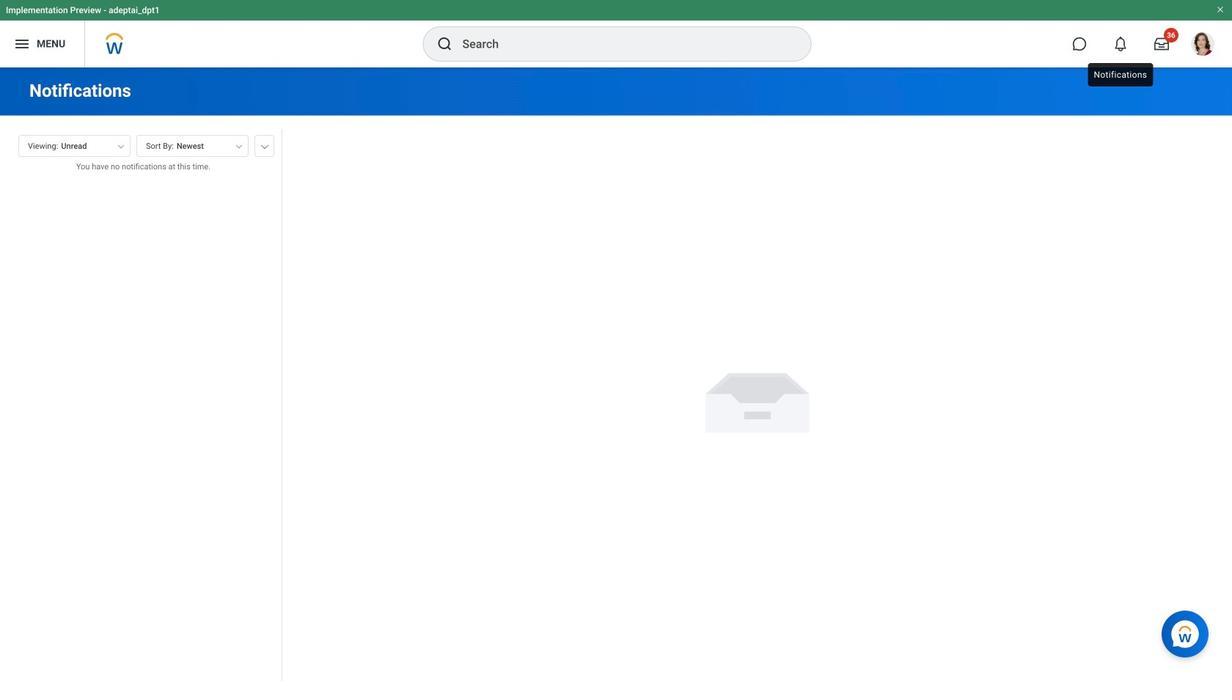 Task type: describe. For each thing, give the bounding box(es) containing it.
justify image
[[13, 35, 31, 53]]

reading pane region
[[282, 116, 1232, 681]]

more image
[[260, 142, 269, 149]]

close environment banner image
[[1216, 5, 1225, 14]]

search image
[[436, 35, 454, 53]]

profile logan mcneil image
[[1191, 32, 1215, 59]]

notifications large image
[[1113, 37, 1128, 51]]



Task type: locate. For each thing, give the bounding box(es) containing it.
main content
[[0, 67, 1232, 681]]

Search Workday  search field
[[462, 28, 781, 60]]

tooltip
[[1085, 60, 1156, 89]]

banner
[[0, 0, 1232, 67]]

inbox large image
[[1154, 37, 1169, 51]]



Task type: vqa. For each thing, say whether or not it's contained in the screenshot.
search workday search box
yes



